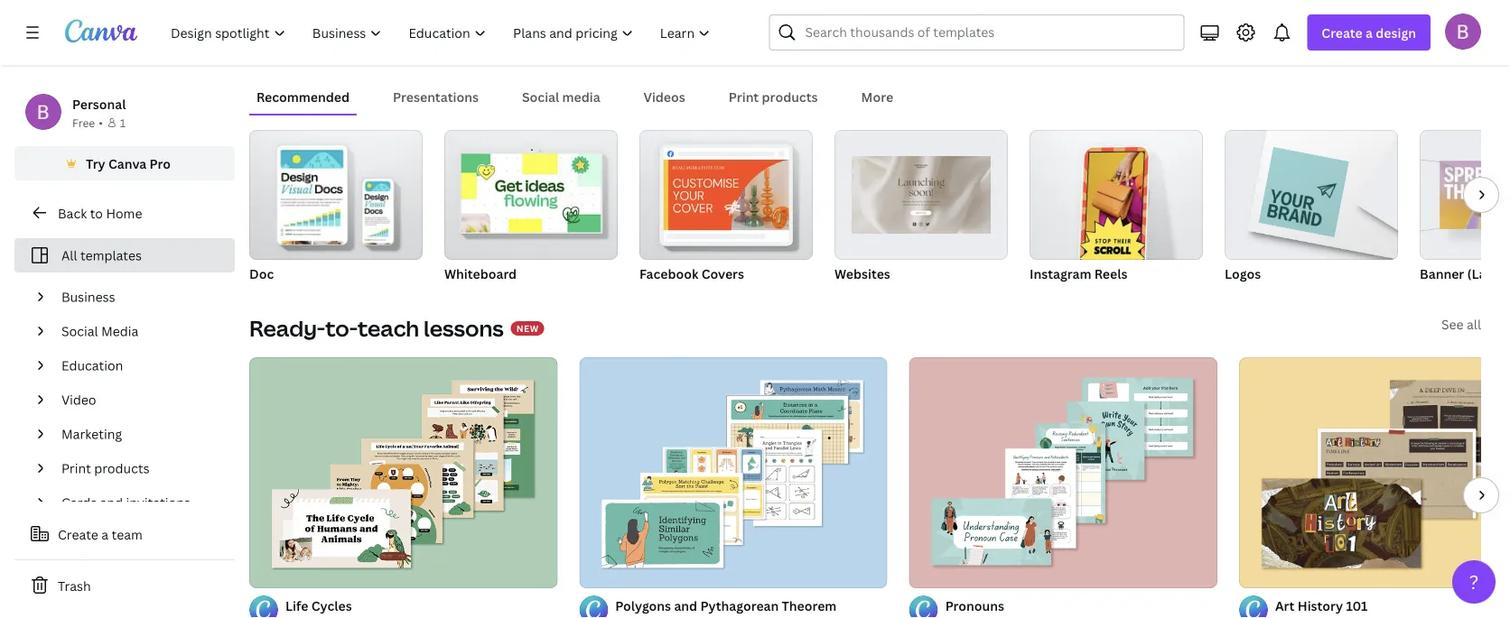 Task type: vqa. For each thing, say whether or not it's contained in the screenshot.
Hex color code TEXT BOX
no



Task type: describe. For each thing, give the bounding box(es) containing it.
banner
[[1420, 265, 1464, 282]]

social media link
[[54, 314, 224, 349]]

to-
[[325, 314, 358, 343]]

whiteboard
[[444, 265, 517, 282]]

print products for print products button
[[729, 88, 818, 105]]

banner (landsc link
[[1420, 130, 1510, 285]]

videos
[[644, 88, 685, 105]]

? button
[[1452, 561, 1496, 604]]

back to home link
[[14, 195, 235, 231]]

facebook covers
[[640, 265, 744, 282]]

pronouns link
[[945, 596, 1218, 616]]

pro
[[150, 155, 171, 172]]

print for print products link on the left of page
[[61, 460, 91, 477]]

all templates
[[61, 247, 142, 264]]

cards
[[61, 495, 97, 512]]

bob builder image
[[1445, 13, 1481, 49]]

social media button
[[515, 79, 608, 114]]

products for print products button
[[762, 88, 818, 105]]

new
[[516, 322, 539, 335]]

personal
[[72, 95, 126, 112]]

cycles
[[311, 598, 352, 615]]

more button
[[854, 79, 901, 114]]

pythagorean
[[700, 598, 779, 615]]

trash
[[58, 578, 91, 595]]

create a team button
[[14, 517, 235, 553]]

back to home
[[58, 205, 142, 222]]

create a design button
[[1307, 14, 1431, 51]]

website image
[[852, 147, 991, 243]]

facebook covers link
[[640, 130, 813, 285]]

life
[[285, 598, 308, 615]]

create for create a team
[[58, 526, 98, 543]]

business link
[[54, 280, 224, 314]]

back
[[58, 205, 87, 222]]

templates
[[80, 247, 142, 264]]

create a team
[[58, 526, 143, 543]]

doc
[[249, 265, 274, 282]]

create for create a design
[[1322, 24, 1363, 41]]

business
[[61, 289, 115, 306]]

ready-to-teach lessons
[[249, 314, 504, 343]]

social media
[[61, 323, 138, 340]]

home
[[106, 205, 142, 222]]

recommended
[[257, 88, 350, 105]]

art history 101 link
[[1275, 596, 1510, 616]]

invitations
[[126, 495, 190, 512]]

lessons
[[424, 314, 504, 343]]

1
[[120, 115, 126, 130]]

polygons and pythagorean theorem
[[615, 598, 837, 615]]

recommended button
[[249, 79, 357, 114]]

covers
[[702, 265, 744, 282]]

a for team
[[101, 526, 108, 543]]

try canva pro button
[[14, 146, 235, 181]]

whiteboard link
[[444, 130, 618, 285]]

try
[[86, 155, 105, 172]]

cards and invitations link
[[54, 486, 224, 520]]

marketing
[[61, 426, 122, 443]]

art
[[1275, 598, 1295, 615]]

free •
[[72, 115, 103, 130]]

•
[[99, 115, 103, 130]]



Task type: locate. For each thing, give the bounding box(es) containing it.
a for design
[[1366, 24, 1373, 41]]

art history 101 image
[[1239, 358, 1510, 589]]

101
[[1346, 598, 1368, 615]]

1 horizontal spatial print
[[729, 88, 759, 105]]

a inside dropdown button
[[1366, 24, 1373, 41]]

logo image
[[1225, 130, 1398, 260], [1259, 147, 1349, 238]]

websites link
[[835, 130, 1008, 285]]

1 vertical spatial social
[[61, 323, 98, 340]]

create inside dropdown button
[[1322, 24, 1363, 41]]

instagram
[[1030, 265, 1092, 282]]

social left media
[[522, 88, 559, 105]]

1 horizontal spatial and
[[674, 598, 697, 615]]

see all link
[[1442, 316, 1481, 333]]

social
[[522, 88, 559, 105], [61, 323, 98, 340]]

all
[[61, 247, 77, 264]]

0 vertical spatial print
[[729, 88, 759, 105]]

print products for print products link on the left of page
[[61, 460, 150, 477]]

see all
[[1442, 316, 1481, 333]]

to
[[90, 205, 103, 222]]

1 vertical spatial and
[[674, 598, 697, 615]]

facebook cover image
[[640, 130, 813, 260], [664, 160, 789, 230]]

trash link
[[14, 568, 235, 604]]

instagram reels
[[1030, 265, 1128, 282]]

1 horizontal spatial print products
[[729, 88, 818, 105]]

0 horizontal spatial social
[[61, 323, 98, 340]]

theorem
[[782, 598, 837, 615]]

products left more
[[762, 88, 818, 105]]

products for print products link on the left of page
[[94, 460, 150, 477]]

0 vertical spatial social
[[522, 88, 559, 105]]

products inside button
[[762, 88, 818, 105]]

0 horizontal spatial a
[[101, 526, 108, 543]]

teach
[[358, 314, 419, 343]]

social inside button
[[522, 88, 559, 105]]

0 vertical spatial create
[[1322, 24, 1363, 41]]

1 horizontal spatial social
[[522, 88, 559, 105]]

doc image
[[249, 130, 423, 260], [249, 130, 423, 260]]

a left design
[[1366, 24, 1373, 41]]

0 horizontal spatial create
[[58, 526, 98, 543]]

canva
[[108, 155, 147, 172]]

0 vertical spatial and
[[100, 495, 123, 512]]

free
[[72, 115, 95, 130]]

print inside print products button
[[729, 88, 759, 105]]

(landsc
[[1467, 265, 1510, 282]]

banner (landscape) image
[[1420, 130, 1510, 260], [1440, 161, 1510, 229]]

0 vertical spatial products
[[762, 88, 818, 105]]

new lessons have landed image
[[1048, 0, 1481, 51]]

and right the polygons
[[674, 598, 697, 615]]

1 vertical spatial create
[[58, 526, 98, 543]]

a
[[1366, 24, 1373, 41], [101, 526, 108, 543]]

try canva pro
[[86, 155, 171, 172]]

1 horizontal spatial create
[[1322, 24, 1363, 41]]

print products button
[[722, 79, 825, 114]]

social for social media
[[522, 88, 559, 105]]

create
[[1322, 24, 1363, 41], [58, 526, 98, 543]]

see
[[1442, 316, 1464, 333]]

top level navigation element
[[159, 14, 726, 51]]

history
[[1298, 598, 1343, 615]]

polygons
[[615, 598, 671, 615]]

logos link
[[1225, 130, 1398, 285]]

0 vertical spatial print products
[[729, 88, 818, 105]]

social media
[[522, 88, 600, 105]]

1 vertical spatial a
[[101, 526, 108, 543]]

instagram reels link
[[1030, 130, 1203, 285]]

polygons and pythagorean theorem image
[[579, 358, 888, 589]]

0 horizontal spatial print
[[61, 460, 91, 477]]

marketing link
[[54, 417, 224, 452]]

Search search field
[[805, 15, 1173, 50]]

0 vertical spatial a
[[1366, 24, 1373, 41]]

polygons and pythagorean theorem link
[[615, 596, 888, 616]]

websites
[[835, 265, 890, 282]]

facebook
[[640, 265, 698, 282]]

media
[[562, 88, 600, 105]]

print right videos button
[[729, 88, 759, 105]]

social down business
[[61, 323, 98, 340]]

print up cards
[[61, 460, 91, 477]]

0 horizontal spatial products
[[94, 460, 150, 477]]

art history 101
[[1275, 598, 1368, 615]]

ready-
[[249, 314, 325, 343]]

banner (landscape) image inside banner (landsc link
[[1440, 161, 1510, 229]]

pronouns
[[945, 598, 1004, 615]]

life cycles
[[285, 598, 352, 615]]

create left design
[[1322, 24, 1363, 41]]

banner (landsc
[[1420, 265, 1510, 282]]

education
[[61, 357, 123, 374]]

a inside button
[[101, 526, 108, 543]]

None search field
[[769, 14, 1185, 51]]

print products link
[[54, 452, 224, 486]]

?
[[1469, 570, 1479, 595]]

and
[[100, 495, 123, 512], [674, 598, 697, 615]]

0 horizontal spatial print products
[[61, 460, 150, 477]]

1 vertical spatial products
[[94, 460, 150, 477]]

and right cards
[[100, 495, 123, 512]]

instagram reel image inside "link"
[[1080, 147, 1149, 271]]

design
[[1376, 24, 1416, 41]]

video
[[61, 392, 96, 409]]

doc link
[[249, 130, 423, 285]]

logos
[[1225, 265, 1261, 282]]

presentations
[[393, 88, 479, 105]]

products
[[762, 88, 818, 105], [94, 460, 150, 477]]

print products
[[729, 88, 818, 105], [61, 460, 150, 477]]

instagram reel image
[[1030, 130, 1203, 260], [1080, 147, 1149, 271]]

social for social media
[[61, 323, 98, 340]]

team
[[112, 526, 143, 543]]

print for print products button
[[729, 88, 759, 105]]

videos button
[[636, 79, 693, 114]]

life cycles image
[[249, 358, 558, 589]]

create a design
[[1322, 24, 1416, 41]]

presentations button
[[386, 79, 486, 114]]

1 vertical spatial print
[[61, 460, 91, 477]]

life cycles link
[[285, 596, 558, 616]]

a left team
[[101, 526, 108, 543]]

education link
[[54, 349, 224, 383]]

reels
[[1095, 265, 1128, 282]]

whiteboard image
[[444, 130, 618, 260], [461, 154, 601, 232]]

0 horizontal spatial and
[[100, 495, 123, 512]]

products up cards and invitations
[[94, 460, 150, 477]]

print inside print products link
[[61, 460, 91, 477]]

all
[[1467, 316, 1481, 333]]

create inside button
[[58, 526, 98, 543]]

1 horizontal spatial a
[[1366, 24, 1373, 41]]

and inside 'link'
[[674, 598, 697, 615]]

more
[[861, 88, 893, 105]]

and for cards
[[100, 495, 123, 512]]

video link
[[54, 383, 224, 417]]

1 horizontal spatial products
[[762, 88, 818, 105]]

cards and invitations
[[61, 495, 190, 512]]

1 vertical spatial print products
[[61, 460, 150, 477]]

media
[[101, 323, 138, 340]]

pronouns image
[[909, 358, 1218, 589]]

print products inside button
[[729, 88, 818, 105]]

and for polygons
[[674, 598, 697, 615]]

create down cards
[[58, 526, 98, 543]]



